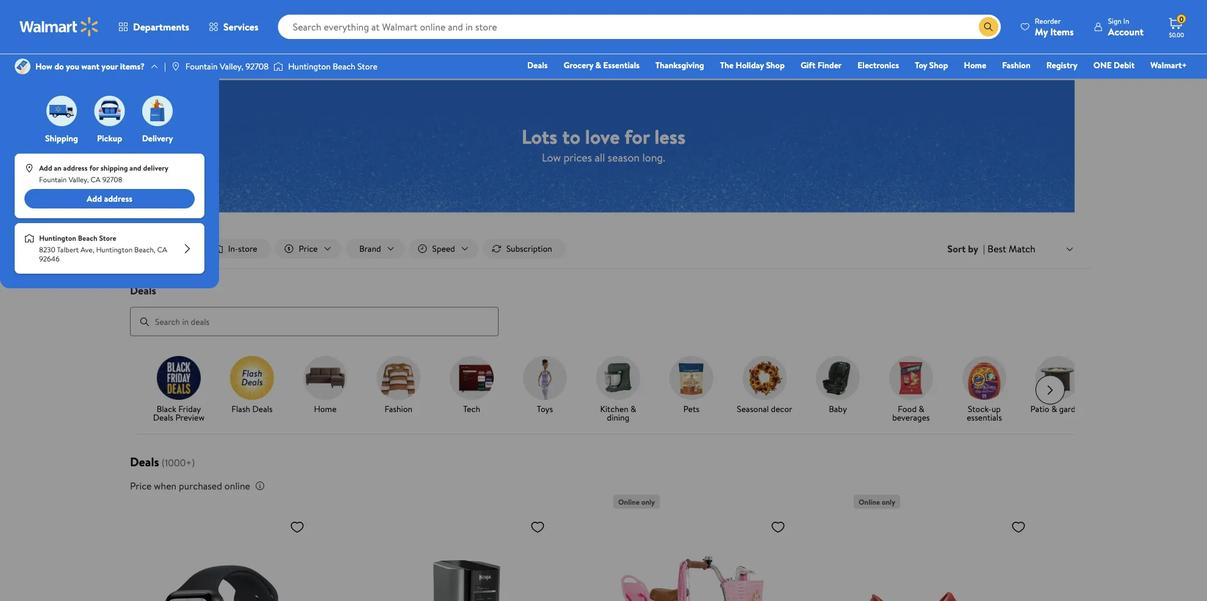 Task type: vqa. For each thing, say whether or not it's contained in the screenshot.
'Price When Purchased Online' at the bottom of the page
yes



Task type: describe. For each thing, give the bounding box(es) containing it.
baby
[[829, 403, 847, 415]]

holiday
[[736, 59, 764, 71]]

toys link
[[513, 356, 577, 416]]

| inside sort and filter section "element"
[[983, 242, 985, 256]]

how
[[35, 60, 52, 72]]

decor
[[771, 403, 793, 415]]

friday
[[178, 403, 201, 415]]

services button
[[199, 12, 268, 42]]

delivery
[[142, 132, 173, 144]]

0 horizontal spatial fashion
[[385, 403, 413, 415]]

gift finder
[[801, 59, 842, 71]]

flash deals image
[[230, 356, 274, 400]]

debit
[[1114, 59, 1135, 71]]

home image
[[303, 356, 347, 400]]

2 shop from the left
[[929, 59, 948, 71]]

tech link
[[440, 356, 504, 416]]

(1000+)
[[162, 456, 195, 470]]

deals right flash
[[252, 403, 273, 415]]

departments
[[133, 20, 189, 34]]

& for garden
[[1052, 403, 1057, 415]]

add address button
[[24, 189, 195, 209]]

sort by |
[[948, 242, 985, 256]]

in
[[1123, 16, 1129, 26]]

0 vertical spatial fashion link
[[997, 59, 1036, 72]]

for for shipping
[[89, 163, 99, 173]]

price
[[130, 479, 152, 493]]

do
[[54, 60, 64, 72]]

deals up price
[[130, 454, 159, 471]]

electronics
[[858, 59, 899, 71]]

long.
[[642, 150, 665, 165]]

sign
[[1108, 16, 1122, 26]]

deals link
[[522, 59, 553, 72]]

seasonal decor link
[[733, 356, 796, 416]]

walmart image
[[20, 17, 99, 37]]

pets link
[[660, 356, 723, 416]]

online
[[224, 479, 250, 493]]

all
[[595, 150, 605, 165]]

in-
[[228, 243, 238, 255]]

patio & garden image
[[1036, 356, 1080, 400]]

services
[[223, 20, 259, 34]]

1 horizontal spatial 92708
[[246, 60, 269, 72]]

huntington for huntington beach store 8230 talbert ave, huntington beach, ca 92646
[[39, 233, 76, 244]]

seasonal decor image
[[743, 356, 787, 400]]

thanksgiving link
[[650, 59, 710, 72]]

preview
[[175, 412, 205, 424]]

you
[[66, 60, 79, 72]]

0 horizontal spatial |
[[164, 60, 166, 72]]

next slide for chipmodulewithimages list image
[[1036, 376, 1065, 405]]

sign in account
[[1108, 16, 1144, 38]]

ave,
[[81, 245, 94, 255]]

patio
[[1031, 403, 1050, 415]]

for for less
[[625, 123, 650, 150]]

registry
[[1047, 59, 1078, 71]]

in-store
[[228, 243, 257, 255]]

huntington beach store 8230 talbert ave, huntington beach, ca 92646
[[39, 233, 167, 264]]

departments button
[[109, 12, 199, 42]]

& for dining
[[631, 403, 636, 415]]

add for add an address for shipping and delivery fountain valley, ca 92708
[[39, 163, 52, 173]]

deals inside black friday deals preview
[[153, 412, 173, 424]]

 image for fountain
[[171, 62, 181, 71]]

crocs men's and women's unisex baya clog sandals image
[[854, 515, 1031, 602]]

fountain valley, 92708
[[185, 60, 269, 72]]

1 horizontal spatial fashion
[[1002, 59, 1031, 71]]

0 vertical spatial home link
[[959, 59, 992, 72]]

8230
[[39, 245, 55, 255]]

grocery
[[564, 59, 593, 71]]

by
[[968, 242, 978, 256]]

0 vertical spatial valley,
[[220, 60, 243, 72]]

essentials
[[603, 59, 640, 71]]

add an address for shipping and delivery fountain valley, ca 92708
[[39, 163, 168, 185]]

0 horizontal spatial home
[[314, 403, 337, 415]]

my
[[1035, 25, 1048, 38]]

$0.00
[[1169, 31, 1184, 39]]

account
[[1108, 25, 1144, 38]]

92708 inside add an address for shipping and delivery fountain valley, ca 92708
[[102, 175, 122, 185]]

legal information image
[[255, 481, 265, 491]]

ca inside add an address for shipping and delivery fountain valley, ca 92708
[[91, 175, 101, 185]]

and
[[130, 163, 141, 173]]

seasonal
[[737, 403, 769, 415]]

seasonal decor
[[737, 403, 793, 415]]

items
[[1050, 25, 1074, 38]]

 image for huntington
[[274, 60, 283, 73]]

kitchen
[[600, 403, 629, 415]]

valley, inside add an address for shipping and delivery fountain valley, ca 92708
[[68, 175, 89, 185]]

less
[[655, 123, 686, 150]]

stock-up essentials image
[[963, 356, 1006, 400]]

sign in to add to favorites list, ninja creami, ice cream maker, 5 one-touch programs image
[[530, 520, 545, 535]]

& for beverages
[[919, 403, 925, 415]]

toy shop link
[[910, 59, 954, 72]]

online for crocs men's and women's unisex baya clog sandals image
[[859, 497, 880, 508]]

store for huntington beach store
[[357, 60, 378, 72]]

92646
[[39, 254, 60, 264]]

talbert
[[57, 245, 79, 255]]

search image
[[140, 317, 150, 327]]

toy
[[915, 59, 927, 71]]

1 horizontal spatial huntington
[[96, 245, 133, 255]]

 image for how do you want your items?
[[15, 59, 31, 74]]

in-store button
[[205, 239, 271, 259]]

flash deals
[[231, 403, 273, 415]]

pickup
[[97, 132, 122, 144]]

garden
[[1059, 403, 1085, 415]]

sign in to add to favorites list, apple watch se (1st gen) gps, 44mm space gray aluminum case with midnight sport band - regular image
[[290, 520, 305, 535]]

shipping
[[45, 132, 78, 144]]

joystar little daisy 14 inch kids bike for 3 4 5 years girls with handbrake children princess bicycle with training wheels basket streamer toddler cycle bikes blue image
[[613, 515, 790, 602]]

0 horizontal spatial  image
[[24, 164, 34, 173]]

one debit link
[[1088, 59, 1140, 72]]

online only for crocs men's and women's unisex baya clog sandals image
[[859, 497, 895, 508]]



Task type: locate. For each thing, give the bounding box(es) containing it.
0 horizontal spatial only
[[641, 497, 655, 508]]

Deals search field
[[115, 283, 1092, 337]]

want
[[81, 60, 99, 72]]

1 vertical spatial valley,
[[68, 175, 89, 185]]

beach for huntington beach store 8230 talbert ave, huntington beach, ca 92646
[[78, 233, 97, 244]]

beverages
[[892, 412, 930, 424]]

fashion image
[[377, 356, 421, 400]]

purchased
[[179, 479, 222, 493]]

reorder my items
[[1035, 16, 1074, 38]]

1 vertical spatial ca
[[157, 245, 167, 255]]

add for add address
[[87, 193, 102, 205]]

1 horizontal spatial only
[[882, 497, 895, 508]]

Search in deals search field
[[130, 307, 499, 337]]

1 horizontal spatial address
[[104, 193, 132, 205]]

92708 down shipping
[[102, 175, 122, 185]]

home down search icon on the top right of the page
[[964, 59, 987, 71]]

1 horizontal spatial add
[[87, 193, 102, 205]]

1 online only from the left
[[618, 497, 655, 508]]

1 horizontal spatial for
[[625, 123, 650, 150]]

pets
[[683, 403, 700, 415]]

& inside kitchen & dining
[[631, 403, 636, 415]]

0 horizontal spatial online only
[[618, 497, 655, 508]]

add
[[39, 163, 52, 173], [87, 193, 102, 205]]

beach,
[[134, 245, 155, 255]]

& inside food & beverages
[[919, 403, 925, 415]]

0 horizontal spatial address
[[63, 163, 88, 173]]

address
[[63, 163, 88, 173], [104, 193, 132, 205]]

1 horizontal spatial home
[[964, 59, 987, 71]]

subscription button
[[483, 239, 566, 259]]

registry link
[[1041, 59, 1083, 72]]

beach for huntington beach store
[[333, 60, 355, 72]]

online only for joystar little daisy 14 inch kids bike for 3 4 5 years girls with handbrake children princess bicycle with training wheels basket streamer toddler cycle bikes blue image
[[618, 497, 655, 508]]

for inside add an address for shipping and delivery fountain valley, ca 92708
[[89, 163, 99, 173]]

valley, up add address
[[68, 175, 89, 185]]

& right dining
[[631, 403, 636, 415]]

1 vertical spatial for
[[89, 163, 99, 173]]

0 vertical spatial beach
[[333, 60, 355, 72]]

gift finder link
[[795, 59, 847, 72]]

 image right fountain valley, 92708
[[274, 60, 283, 73]]

black
[[157, 403, 176, 415]]

home down home image
[[314, 403, 337, 415]]

1 vertical spatial |
[[983, 242, 985, 256]]

1 horizontal spatial shop
[[929, 59, 948, 71]]

1 horizontal spatial online only
[[859, 497, 895, 508]]

for inside 'lots to love for less low prices all season long.'
[[625, 123, 650, 150]]

0 horizontal spatial store
[[99, 233, 116, 244]]

pickup button
[[92, 93, 127, 144]]

lots to love for less. low prices all season long. image
[[132, 80, 1075, 213]]

2 only from the left
[[882, 497, 895, 508]]

1 vertical spatial fashion link
[[367, 356, 430, 416]]

pets image
[[670, 356, 713, 400]]

& right patio
[[1052, 403, 1057, 415]]

1 horizontal spatial ca
[[157, 245, 167, 255]]

fountain down services popup button
[[185, 60, 218, 72]]

1 shop from the left
[[766, 59, 785, 71]]

0 vertical spatial for
[[625, 123, 650, 150]]

shop
[[766, 59, 785, 71], [929, 59, 948, 71]]

delivery
[[143, 163, 168, 173]]

0 vertical spatial huntington
[[288, 60, 331, 72]]

fashion link
[[997, 59, 1036, 72], [367, 356, 430, 416]]

0 vertical spatial home
[[964, 59, 987, 71]]

online
[[618, 497, 640, 508], [859, 497, 880, 508]]

add inside add an address for shipping and delivery fountain valley, ca 92708
[[39, 163, 52, 173]]

valley, down services popup button
[[220, 60, 243, 72]]

sign in to add to favorites list, crocs men's and women's unisex baya clog sandals image
[[1011, 520, 1026, 535]]

0 vertical spatial ca
[[91, 175, 101, 185]]

sort
[[948, 242, 966, 256]]

flash deals link
[[220, 356, 284, 416]]

0 horizontal spatial for
[[89, 163, 99, 173]]

add inside button
[[87, 193, 102, 205]]

black friday deals preview link
[[147, 356, 211, 425]]

season
[[608, 150, 640, 165]]

 image inside delivery button
[[142, 96, 173, 126]]

tech
[[463, 403, 480, 415]]

0 horizontal spatial huntington
[[39, 233, 76, 244]]

fountain down an
[[39, 175, 67, 185]]

1 vertical spatial fountain
[[39, 175, 67, 185]]

for left shipping
[[89, 163, 99, 173]]

2 online from the left
[[859, 497, 880, 508]]

online only
[[618, 497, 655, 508], [859, 497, 895, 508]]

1 vertical spatial huntington
[[39, 233, 76, 244]]

toys image
[[523, 356, 567, 400]]

deals (1000+)
[[130, 454, 195, 471]]

1 vertical spatial fashion
[[385, 403, 413, 415]]

lots to love for less low prices all season long.
[[522, 123, 686, 165]]

0 horizontal spatial add
[[39, 163, 52, 173]]

0 vertical spatial store
[[357, 60, 378, 72]]

kitchen & dining
[[600, 403, 636, 424]]

2 horizontal spatial huntington
[[288, 60, 331, 72]]

deals left grocery
[[527, 59, 548, 71]]

1 horizontal spatial valley,
[[220, 60, 243, 72]]

0 vertical spatial add
[[39, 163, 52, 173]]

add down add an address for shipping and delivery fountain valley, ca 92708
[[87, 193, 102, 205]]

add left an
[[39, 163, 52, 173]]

toy shop
[[915, 59, 948, 71]]

fountain
[[185, 60, 218, 72], [39, 175, 67, 185]]

gift
[[801, 59, 816, 71]]

92708 down services
[[246, 60, 269, 72]]

 image left an
[[24, 164, 34, 173]]

huntington for huntington beach store
[[288, 60, 331, 72]]

store for huntington beach store 8230 talbert ave, huntington beach, ca 92646
[[99, 233, 116, 244]]

all filters button
[[130, 239, 200, 259]]

fashion
[[1002, 59, 1031, 71], [385, 403, 413, 415]]

2 vertical spatial huntington
[[96, 245, 133, 255]]

only for joystar little daisy 14 inch kids bike for 3 4 5 years girls with handbrake children princess bicycle with training wheels basket streamer toddler cycle bikes blue image
[[641, 497, 655, 508]]

huntington
[[288, 60, 331, 72], [39, 233, 76, 244], [96, 245, 133, 255]]

apple watch se (1st gen) gps, 44mm space gray aluminum case with midnight sport band - regular image
[[132, 515, 309, 602]]

stock-up essentials
[[967, 403, 1002, 424]]

patio & garden link
[[1026, 356, 1089, 416]]

for left the less
[[625, 123, 650, 150]]

items?
[[120, 60, 145, 72]]

0 vertical spatial address
[[63, 163, 88, 173]]

the holiday shop link
[[715, 59, 790, 72]]

1 online from the left
[[618, 497, 640, 508]]

0 horizontal spatial ca
[[91, 175, 101, 185]]

2 online only from the left
[[859, 497, 895, 508]]

1 vertical spatial home link
[[294, 356, 357, 416]]

electronics link
[[852, 59, 905, 72]]

beach
[[333, 60, 355, 72], [78, 233, 97, 244]]

0 horizontal spatial fashion link
[[367, 356, 430, 416]]

only for crocs men's and women's unisex baya clog sandals image
[[882, 497, 895, 508]]

beach inside huntington beach store 8230 talbert ave, huntington beach, ca 92646
[[78, 233, 97, 244]]

0 horizontal spatial beach
[[78, 233, 97, 244]]

kitchen and dining image
[[596, 356, 640, 400]]

shipping
[[101, 163, 128, 173]]

ninja creami, ice cream maker, 5 one-touch programs image
[[373, 515, 550, 602]]

baby image
[[816, 356, 860, 400]]

one debit
[[1094, 59, 1135, 71]]

 image inside shipping button
[[46, 96, 77, 126]]

sort and filter section element
[[115, 229, 1092, 269]]

store inside huntington beach store 8230 talbert ave, huntington beach, ca 92646
[[99, 233, 116, 244]]

1 horizontal spatial |
[[983, 242, 985, 256]]

 image for delivery
[[142, 96, 173, 126]]

deals left preview
[[153, 412, 173, 424]]

0 horizontal spatial valley,
[[68, 175, 89, 185]]

shop right "toy" at the right top of page
[[929, 59, 948, 71]]

online for joystar little daisy 14 inch kids bike for 3 4 5 years girls with handbrake children princess bicycle with training wheels basket streamer toddler cycle bikes blue image
[[618, 497, 640, 508]]

the
[[720, 59, 734, 71]]

| right items?
[[164, 60, 166, 72]]

home
[[964, 59, 987, 71], [314, 403, 337, 415]]

& right food
[[919, 403, 925, 415]]

deals inside search field
[[130, 283, 156, 298]]

address inside the add address button
[[104, 193, 132, 205]]

0 horizontal spatial 92708
[[102, 175, 122, 185]]

Walmart Site-Wide search field
[[278, 15, 1001, 39]]

2 horizontal spatial  image
[[274, 60, 283, 73]]

stock-
[[968, 403, 992, 415]]

 image inside pickup button
[[94, 96, 125, 126]]

1 vertical spatial store
[[99, 233, 116, 244]]

love
[[585, 123, 620, 150]]

ca inside huntington beach store 8230 talbert ave, huntington beach, ca 92646
[[157, 245, 167, 255]]

1 horizontal spatial  image
[[171, 62, 181, 71]]

 image
[[15, 59, 31, 74], [46, 96, 77, 126], [94, 96, 125, 126], [142, 96, 173, 126], [24, 234, 34, 244]]

1 horizontal spatial fountain
[[185, 60, 218, 72]]

&
[[596, 59, 601, 71], [631, 403, 636, 415], [919, 403, 925, 415], [1052, 403, 1057, 415]]

food & beverages image
[[889, 356, 933, 400]]

search icon image
[[984, 22, 994, 32]]

baby link
[[806, 356, 870, 416]]

sign in to add to favorites list, joystar little daisy 14 inch kids bike for 3 4 5 years girls with handbrake children princess bicycle with training wheels basket streamer toddler cycle bikes blue image
[[771, 520, 786, 535]]

one
[[1094, 59, 1112, 71]]

essentials
[[967, 412, 1002, 424]]

food & beverages
[[892, 403, 930, 424]]

deals
[[527, 59, 548, 71], [130, 283, 156, 298], [252, 403, 273, 415], [153, 412, 173, 424], [130, 454, 159, 471]]

1 vertical spatial 92708
[[102, 175, 122, 185]]

1 horizontal spatial fashion link
[[997, 59, 1036, 72]]

ca down shipping
[[91, 175, 101, 185]]

deals up search icon
[[130, 283, 156, 298]]

ca right beach,
[[157, 245, 167, 255]]

1 vertical spatial add
[[87, 193, 102, 205]]

an
[[54, 163, 61, 173]]

1 vertical spatial address
[[104, 193, 132, 205]]

 image for pickup
[[94, 96, 125, 126]]

finder
[[818, 59, 842, 71]]

kitchen & dining link
[[587, 356, 650, 425]]

dining
[[607, 412, 630, 424]]

0 vertical spatial fashion
[[1002, 59, 1031, 71]]

 image down departments
[[171, 62, 181, 71]]

the holiday shop
[[720, 59, 785, 71]]

walmart+
[[1151, 59, 1187, 71]]

1 vertical spatial home
[[314, 403, 337, 415]]

store
[[238, 243, 257, 255]]

1 horizontal spatial store
[[357, 60, 378, 72]]

fashion left 'registry'
[[1002, 59, 1031, 71]]

patio & garden
[[1031, 403, 1085, 415]]

walmart+ link
[[1145, 59, 1193, 72]]

0 vertical spatial 92708
[[246, 60, 269, 72]]

how do you want your items?
[[35, 60, 145, 72]]

1 vertical spatial beach
[[78, 233, 97, 244]]

0 vertical spatial |
[[164, 60, 166, 72]]

& for essentials
[[596, 59, 601, 71]]

Search search field
[[278, 15, 1001, 39]]

shop right holiday at the right of the page
[[766, 59, 785, 71]]

0 horizontal spatial fountain
[[39, 175, 67, 185]]

0 horizontal spatial online
[[618, 497, 640, 508]]

filters
[[165, 243, 187, 255]]

all
[[153, 243, 163, 255]]

price when purchased online
[[130, 479, 250, 493]]

up
[[992, 403, 1001, 415]]

0 horizontal spatial shop
[[766, 59, 785, 71]]

address right an
[[63, 163, 88, 173]]

& right grocery
[[596, 59, 601, 71]]

black friday deals image
[[157, 356, 201, 400]]

black friday deals preview
[[153, 403, 205, 424]]

1 horizontal spatial online
[[859, 497, 880, 508]]

thanksgiving
[[656, 59, 704, 71]]

1 only from the left
[[641, 497, 655, 508]]

to
[[562, 123, 581, 150]]

your
[[102, 60, 118, 72]]

address down add an address for shipping and delivery fountain valley, ca 92708
[[104, 193, 132, 205]]

 image
[[274, 60, 283, 73], [171, 62, 181, 71], [24, 164, 34, 173]]

fountain inside add an address for shipping and delivery fountain valley, ca 92708
[[39, 175, 67, 185]]

0 vertical spatial fountain
[[185, 60, 218, 72]]

address inside add an address for shipping and delivery fountain valley, ca 92708
[[63, 163, 88, 173]]

tech image
[[450, 356, 494, 400]]

| right by
[[983, 242, 985, 256]]

grocery & essentials link
[[558, 59, 645, 72]]

 image for shipping
[[46, 96, 77, 126]]

1 horizontal spatial beach
[[333, 60, 355, 72]]

stock-up essentials link
[[953, 356, 1016, 425]]

1 horizontal spatial home link
[[959, 59, 992, 72]]

food
[[898, 403, 917, 415]]

0 horizontal spatial home link
[[294, 356, 357, 416]]

grocery & essentials
[[564, 59, 640, 71]]

0
[[1179, 14, 1184, 24]]

fashion down fashion image
[[385, 403, 413, 415]]

reorder
[[1035, 16, 1061, 26]]



